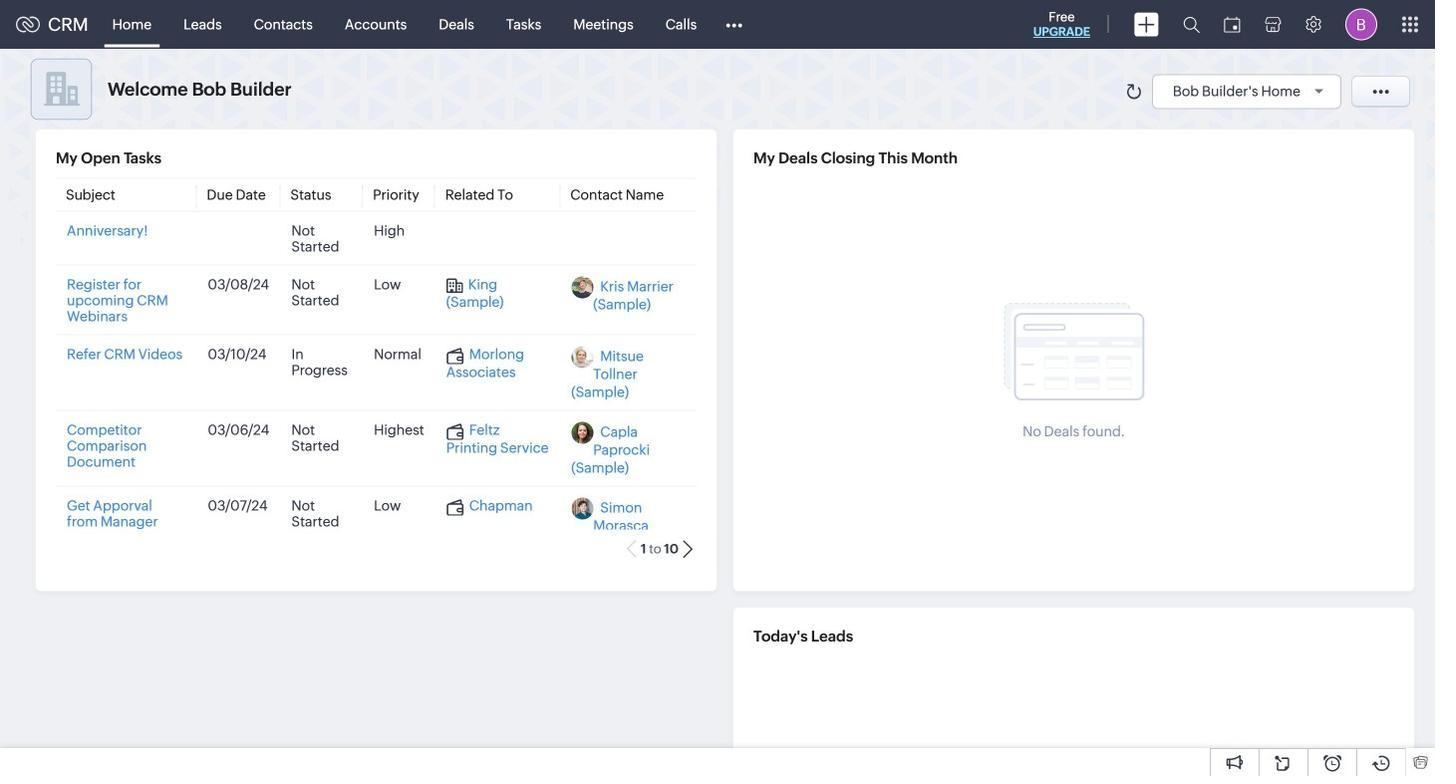 Task type: describe. For each thing, give the bounding box(es) containing it.
logo image
[[16, 16, 40, 32]]

calendar image
[[1224, 16, 1241, 32]]

Other Modules field
[[713, 8, 756, 40]]

create menu image
[[1135, 12, 1160, 36]]



Task type: locate. For each thing, give the bounding box(es) containing it.
search element
[[1172, 0, 1212, 49]]

profile image
[[1346, 8, 1378, 40]]

search image
[[1184, 16, 1201, 33]]

create menu element
[[1123, 0, 1172, 48]]

profile element
[[1334, 0, 1390, 48]]



Task type: vqa. For each thing, say whether or not it's contained in the screenshot.
Contacts 'image'
no



